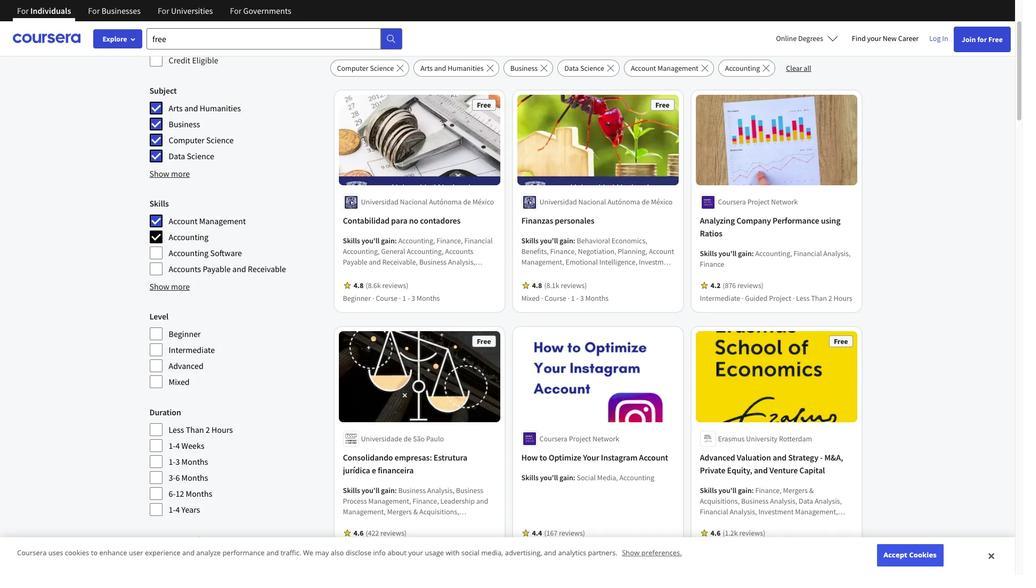 Task type: vqa. For each thing, say whether or not it's contained in the screenshot.
bottom Professional
no



Task type: describe. For each thing, give the bounding box(es) containing it.
4.6 (422 reviews)
[[354, 529, 407, 539]]

and inside finance, mergers & acquisitions, business analysis, data analysis, financial analysis, investment management, accounting, marketing, strategy, strategy and operations, game theory
[[830, 518, 842, 528]]

personales
[[555, 216, 595, 226]]

hours inside 'duration' group
[[212, 425, 233, 436]]

enhance
[[99, 549, 127, 559]]

6-
[[169, 489, 176, 500]]

economics,
[[612, 236, 648, 246]]

product
[[183, 535, 212, 546]]

2 for analyzing company performance using ratios
[[829, 294, 833, 304]]

log in
[[930, 34, 949, 43]]

analysis, down capital
[[815, 497, 843, 507]]

de for contabilidad para no contadores
[[464, 198, 471, 207]]

months down emotional
[[586, 294, 609, 304]]

arts and humanities button
[[414, 60, 500, 77]]

receivable
[[248, 264, 286, 275]]

duration
[[150, 407, 181, 418]]

finance, mergers & acquisitions, business analysis, data analysis, financial analysis, investment management, accounting, marketing, strategy, strategy and operations, game theory
[[701, 486, 843, 539]]

: for analyzing company performance using ratios
[[752, 249, 754, 259]]

analysis, inside the accounting, financial analysis, finance
[[824, 249, 851, 259]]

payable inside accounting, finance, financial accounting, general accounting, accounts payable and receivable, business analysis, financial analysis, operational analysis, planning, account management
[[343, 258, 368, 267]]

accounting inside business analysis, business process management, finance, leadership and management, mergers & acquisitions, regulations and compliance, strategy and operations, entrepreneurial finance, negotiation, reinforcement learning, accounting
[[461, 540, 496, 549]]

mixed for mixed
[[169, 377, 190, 388]]

guided inside learning product "group"
[[169, 553, 195, 564]]

private
[[701, 466, 726, 476]]

less for how to optimize your instagram account
[[606, 542, 619, 551]]

accept
[[884, 551, 908, 561]]

beginner · course · 1 - 3 months
[[343, 294, 440, 304]]

analyzing company performance using ratios
[[701, 216, 841, 239]]

3-
[[169, 473, 176, 484]]

guided projects
[[169, 553, 225, 564]]

financeira
[[378, 466, 414, 476]]

project down the accounting, financial analysis, finance
[[770, 294, 792, 304]]

duration group
[[150, 406, 324, 517]]

you'll for analyzing company performance using ratios
[[719, 249, 737, 259]]

jurídica
[[343, 466, 370, 476]]

more for accounts
[[171, 282, 190, 292]]

e
[[372, 466, 376, 476]]

gain for advanced valuation and strategy - m&a, private equity, and venture capital
[[739, 486, 752, 496]]

behavioral
[[577, 236, 611, 246]]

4 for years
[[176, 505, 180, 516]]

accounting, inside the accounting, financial analysis, finance
[[756, 249, 793, 259]]

1 for personales
[[572, 294, 575, 304]]

1- for 1-3 months
[[169, 457, 176, 468]]

more for data
[[171, 169, 190, 179]]

you'll for advanced valuation and strategy - m&a, private equity, and venture capital
[[719, 486, 737, 496]]

1 for empresas:
[[403, 542, 406, 551]]

business button
[[504, 60, 554, 77]]

advertising,
[[505, 549, 543, 559]]

for businesses
[[88, 5, 141, 16]]

and inside accounting, finance, financial accounting, general accounting, accounts payable and receivable, business analysis, financial analysis, operational analysis, planning, account management
[[369, 258, 381, 267]]

1-4 weeks
[[169, 441, 205, 452]]

level group
[[150, 310, 324, 389]]

computer science inside subject group
[[169, 135, 234, 146]]

accounting button
[[719, 60, 776, 77]]

analysis, right operational at top
[[440, 268, 468, 278]]

skills you'll gain : for advanced
[[701, 486, 756, 496]]

finanzas personales
[[522, 216, 595, 226]]

online degrees
[[777, 34, 824, 43]]

management, down benefits,
[[522, 258, 565, 267]]

skills for consolidando empresas: estrutura jurídica e financeira
[[343, 486, 360, 496]]

company
[[737, 216, 772, 226]]

data inside finance, mergers & acquisitions, business analysis, data analysis, financial analysis, investment management, accounting, marketing, strategy, strategy and operations, game theory
[[800, 497, 814, 507]]

4.2 (876 reviews)
[[711, 281, 764, 291]]

explore
[[103, 34, 127, 44]]

accounting down instagram
[[620, 474, 655, 483]]

performance
[[223, 549, 265, 559]]

universities
[[171, 5, 213, 16]]

beginner for beginner · guided project · less than 2 hours
[[522, 542, 550, 551]]

guided for performance
[[746, 294, 768, 304]]

free for contabilidad para no contadores
[[477, 100, 491, 110]]

free for consolidando empresas: estrutura jurídica e financeira
[[477, 337, 491, 347]]

accounting up accounting software
[[169, 232, 209, 243]]

hours for how to optimize your instagram account
[[643, 542, 662, 551]]

analyzing
[[701, 216, 736, 226]]

negotiation, inside business analysis, business process management, finance, leadership and management, mergers & acquisitions, regulations and compliance, strategy and operations, entrepreneurial finance, negotiation, reinforcement learning, accounting
[[343, 540, 382, 549]]

accounting, down contabilidad
[[343, 247, 380, 257]]

accounting, finance, financial accounting, general accounting, accounts payable and receivable, business analysis, financial analysis, operational analysis, planning, account management
[[343, 236, 493, 289]]

your
[[584, 453, 600, 463]]

arts and humanities inside button
[[421, 63, 484, 73]]

general
[[382, 247, 406, 257]]

0 horizontal spatial for
[[402, 21, 420, 41]]

leadership
[[441, 497, 475, 507]]

account management inside skills group
[[169, 216, 246, 227]]

operations, for advanced valuation and strategy - m&a, private equity, and venture capital
[[701, 529, 737, 539]]

find your new career
[[853, 34, 920, 43]]

1-4 years
[[169, 505, 200, 516]]

: for consolidando empresas: estrutura jurídica e financeira
[[395, 486, 397, 496]]

individuals
[[30, 5, 71, 16]]

advanced for advanced valuation and strategy - m&a, private equity, and venture capital
[[701, 453, 736, 463]]

coursera project network for performance
[[719, 198, 798, 207]]

0 horizontal spatial coursera
[[17, 549, 47, 559]]

são
[[413, 435, 425, 444]]

- for and
[[768, 542, 770, 551]]

intermediate for intermediate
[[169, 345, 215, 356]]

university
[[747, 435, 778, 444]]

intermediate for intermediate · guided project · less than 2 hours
[[701, 294, 741, 304]]

contadores
[[420, 216, 461, 226]]

nacional for personales
[[579, 198, 607, 207]]

free for finanzas personales
[[656, 100, 670, 110]]

for for universities
[[158, 5, 170, 16]]

4.4
[[533, 529, 542, 539]]

arts inside subject group
[[169, 103, 183, 114]]

regulations
[[343, 518, 380, 528]]

humanities inside button
[[448, 63, 484, 73]]

project up your
[[569, 435, 592, 444]]

less than 2 hours
[[169, 425, 233, 436]]

4 for weeks
[[176, 441, 180, 452]]

business analysis, business process management, finance, leadership and management, mergers & acquisitions, regulations and compliance, strategy and operations, entrepreneurial finance, negotiation, reinforcement learning, accounting
[[343, 486, 496, 549]]

advanced valuation and strategy - m&a, private equity, and venture capital
[[701, 453, 844, 476]]

analytics
[[559, 549, 587, 559]]

accept cookies
[[884, 551, 937, 561]]

2 vertical spatial 4
[[412, 542, 415, 551]]

beginner for beginner · course · 1 - 3 months
[[343, 294, 371, 304]]

méxico for finanzas personales
[[652, 198, 673, 207]]

analysis, down venture
[[771, 497, 798, 507]]

than inside 'duration' group
[[186, 425, 204, 436]]

less inside 'duration' group
[[169, 425, 184, 436]]

1 horizontal spatial for
[[978, 35, 988, 44]]

account inside accounting, finance, financial accounting, general accounting, accounts payable and receivable, business analysis, financial analysis, operational analysis, planning, account management
[[374, 279, 400, 289]]

network for performance
[[772, 198, 798, 207]]

clear all button
[[780, 60, 818, 77]]

project up the company
[[748, 198, 770, 207]]

explore button
[[93, 29, 142, 49]]

network for optimize
[[593, 435, 620, 444]]

mixed for mixed · course · 1 - 3 months
[[522, 294, 540, 304]]

1-3 months
[[169, 457, 208, 468]]

you'll for consolidando empresas: estrutura jurídica e financeira
[[362, 486, 380, 496]]

than for analyzing company performance using ratios
[[812, 294, 828, 304]]

no
[[409, 216, 419, 226]]

show more for data science
[[150, 169, 190, 179]]

skills group
[[150, 197, 324, 276]]

1 for para
[[403, 294, 406, 304]]

0 vertical spatial to
[[540, 453, 548, 463]]

beginner for beginner · course · 1 - 4 weeks
[[343, 542, 371, 551]]

strategy, inside finance, mergers & acquisitions, business analysis, data analysis, financial analysis, investment management, accounting, marketing, strategy, strategy and operations, game theory
[[773, 518, 801, 528]]

4.8 for finanzas
[[533, 281, 542, 291]]

data science inside subject group
[[169, 151, 214, 162]]

instagram
[[601, 453, 638, 463]]

reinforcement
[[383, 540, 429, 549]]

free for advanced valuation and strategy - m&a, private equity, and venture capital
[[835, 337, 849, 347]]

(8.6k
[[366, 281, 381, 291]]

3-6 months
[[169, 473, 208, 484]]

analysis, inside business analysis, business process management, finance, leadership and management, mergers & acquisitions, regulations and compliance, strategy and operations, entrepreneurial finance, negotiation, reinforcement learning, accounting
[[428, 486, 455, 496]]

finance, inside behavioral economics, benefits, finance, negotiation, planning, account management, emotional intelligence, investment management, strategy, strategy and operations
[[551, 247, 577, 257]]

valuation
[[737, 453, 772, 463]]

accounting inside button
[[726, 63, 761, 73]]

management inside accounting, finance, financial accounting, general accounting, accounts payable and receivable, business analysis, financial analysis, operational analysis, planning, account management
[[401, 279, 442, 289]]

: for contabilidad para no contadores
[[395, 236, 397, 246]]

acquisitions, inside business analysis, business process management, finance, leadership and management, mergers & acquisitions, regulations and compliance, strategy and operations, entrepreneurial finance, negotiation, reinforcement learning, accounting
[[420, 508, 460, 517]]

accounting, down contabilidad para no contadores link
[[399, 236, 435, 246]]

management, up "regulations"
[[343, 508, 386, 517]]

credit
[[169, 55, 191, 66]]

account management inside button
[[631, 63, 699, 73]]

may
[[315, 549, 329, 559]]

accounts inside skills group
[[169, 264, 201, 275]]

0 horizontal spatial your
[[409, 549, 423, 559]]

social
[[462, 549, 480, 559]]

rotterdam
[[780, 435, 813, 444]]

venture
[[770, 466, 798, 476]]

universidade
[[361, 435, 403, 444]]

3 inside 'duration' group
[[176, 457, 180, 468]]

gain for analyzing company performance using ratios
[[739, 249, 752, 259]]

marketing,
[[739, 518, 772, 528]]

finance, inside accounting, finance, financial accounting, general accounting, accounts payable and receivable, business analysis, financial analysis, operational analysis, planning, account management
[[437, 236, 463, 246]]

4.6 (1.2k reviews)
[[711, 529, 766, 539]]

cookies
[[65, 549, 89, 559]]

autónoma for contabilidad para no contadores
[[429, 198, 462, 207]]

197 results for "free"
[[330, 21, 463, 41]]

2 for how to optimize your instagram account
[[638, 542, 642, 551]]

ratios
[[701, 228, 723, 239]]

beginner · course · 1 - 4 weeks
[[343, 542, 437, 551]]

account inside button
[[631, 63, 657, 73]]

accounting, inside finance, mergers & acquisitions, business analysis, data analysis, financial analysis, investment management, accounting, marketing, strategy, strategy and operations, game theory
[[701, 518, 737, 528]]

intermediate · guided project · less than 2 hours
[[701, 294, 853, 304]]

2 inside 'duration' group
[[206, 425, 210, 436]]

analyzing company performance using ratios link
[[701, 215, 854, 240]]

course for valuation
[[736, 542, 758, 551]]

months down theory
[[777, 542, 800, 551]]

0 horizontal spatial de
[[404, 435, 412, 444]]

months down operational at top
[[417, 294, 440, 304]]

skills for contabilidad para no contadores
[[343, 236, 360, 246]]

finance, up learning,
[[432, 529, 458, 539]]

coursera project network for optimize
[[540, 435, 620, 444]]

show preferences. link
[[623, 549, 682, 559]]

media,
[[482, 549, 504, 559]]

you'll down optimize
[[541, 474, 559, 483]]

process
[[343, 497, 367, 507]]

social
[[577, 474, 596, 483]]

& inside finance, mergers & acquisitions, business analysis, data analysis, financial analysis, investment management, accounting, marketing, strategy, strategy and operations, game theory
[[810, 486, 814, 496]]

join for free link
[[954, 27, 1012, 52]]

skills you'll gain : social media, accounting
[[522, 474, 655, 483]]

years
[[182, 505, 200, 516]]

financial inside finance, mergers & acquisitions, business analysis, data analysis, financial analysis, investment management, accounting, marketing, strategy, strategy and operations, game theory
[[701, 508, 729, 517]]

accounting software
[[169, 248, 242, 259]]

& inside business analysis, business process management, finance, leadership and management, mergers & acquisitions, regulations and compliance, strategy and operations, entrepreneurial finance, negotiation, reinforcement learning, accounting
[[414, 508, 418, 517]]

finanzas
[[522, 216, 554, 226]]

online degrees button
[[768, 27, 847, 50]]



Task type: locate. For each thing, give the bounding box(es) containing it.
mergers inside finance, mergers & acquisitions, business analysis, data analysis, financial analysis, investment management, accounting, marketing, strategy, strategy and operations, game theory
[[784, 486, 808, 496]]

0 horizontal spatial &
[[414, 508, 418, 517]]

3 down operational at top
[[412, 294, 415, 304]]

skills you'll gain : for finanzas
[[522, 236, 577, 246]]

show more button for data
[[150, 167, 190, 180]]

1 universidad nacional autónoma de méxico from the left
[[361, 198, 494, 207]]

1 horizontal spatial 4.8
[[533, 281, 542, 291]]

filter by
[[150, 22, 187, 35]]

1 horizontal spatial strategy,
[[773, 518, 801, 528]]

advanced for advanced · course · 1 - 3 months
[[701, 542, 731, 551]]

0 horizontal spatial acquisitions,
[[420, 508, 460, 517]]

investment inside behavioral economics, benefits, finance, negotiation, planning, account management, emotional intelligence, investment management, strategy, strategy and operations
[[639, 258, 675, 267]]

partners.
[[589, 549, 618, 559]]

1 for valuation
[[762, 542, 766, 551]]

0 vertical spatial negotiation,
[[578, 247, 617, 257]]

projects
[[196, 553, 225, 564]]

2 vertical spatial coursera
[[17, 549, 47, 559]]

account inside skills group
[[169, 216, 198, 227]]

analysis, down contadores
[[448, 258, 476, 267]]

gain for finanzas personales
[[560, 236, 574, 246]]

3 1- from the top
[[169, 505, 176, 516]]

2 universidad nacional autónoma de méxico from the left
[[540, 198, 673, 207]]

1 horizontal spatial de
[[464, 198, 471, 207]]

1 vertical spatial negotiation,
[[343, 540, 382, 549]]

skills you'll gain : down contabilidad
[[343, 236, 399, 246]]

payable up (8.6k on the left of the page
[[343, 258, 368, 267]]

coursera for company
[[719, 198, 747, 207]]

reviews) for empresas:
[[381, 529, 407, 539]]

- left m&a,
[[821, 453, 824, 463]]

arts inside button
[[421, 63, 433, 73]]

how to optimize your instagram account
[[522, 453, 669, 463]]

mixed down 4.8 (8.1k reviews)
[[522, 294, 540, 304]]

by
[[176, 22, 187, 35]]

universidad nacional autónoma de méxico up contabilidad para no contadores link
[[361, 198, 494, 207]]

0 vertical spatial show more button
[[150, 167, 190, 180]]

financial inside the accounting, financial analysis, finance
[[794, 249, 823, 259]]

0 horizontal spatial autónoma
[[429, 198, 462, 207]]

planning, inside accounting, finance, financial accounting, general accounting, accounts payable and receivable, business analysis, financial analysis, operational analysis, planning, account management
[[343, 279, 373, 289]]

universidad nacional autónoma de méxico up finanzas personales "link"
[[540, 198, 673, 207]]

show for accounts
[[150, 282, 170, 292]]

"free"
[[423, 21, 463, 41]]

analysis, up 4.8 (8.6k reviews)
[[373, 268, 400, 278]]

universidad up contabilidad
[[361, 198, 399, 207]]

months up 6-12 months
[[182, 473, 208, 484]]

2 autónoma from the left
[[608, 198, 641, 207]]

1 vertical spatial show more button
[[150, 281, 190, 293]]

for governments
[[230, 5, 292, 16]]

1 horizontal spatial coursera project network
[[719, 198, 798, 207]]

0 horizontal spatial to
[[91, 549, 98, 559]]

2 vertical spatial show
[[623, 549, 640, 559]]

4.8 (8.1k reviews)
[[533, 281, 587, 291]]

finance, up compliance,
[[413, 497, 439, 507]]

investment inside finance, mergers & acquisitions, business analysis, data analysis, financial analysis, investment management, accounting, marketing, strategy, strategy and operations, game theory
[[759, 508, 794, 517]]

find
[[853, 34, 866, 43]]

2 horizontal spatial than
[[812, 294, 828, 304]]

gain for consolidando empresas: estrutura jurídica e financeira
[[381, 486, 395, 496]]

intermediate
[[701, 294, 741, 304], [169, 345, 215, 356]]

acquisitions, inside finance, mergers & acquisitions, business analysis, data analysis, financial analysis, investment management, accounting, marketing, strategy, strategy and operations, game theory
[[701, 497, 740, 507]]

for left the 'businesses'
[[88, 5, 100, 16]]

1 nacional from the left
[[400, 198, 428, 207]]

analysis, up marketing,
[[730, 508, 758, 517]]

for for businesses
[[88, 5, 100, 16]]

4 for from the left
[[230, 5, 242, 16]]

investment for valuation
[[759, 508, 794, 517]]

1 vertical spatial coursera project network
[[540, 435, 620, 444]]

beginner
[[343, 294, 371, 304], [169, 329, 201, 340], [343, 542, 371, 551], [522, 542, 550, 551]]

than
[[812, 294, 828, 304], [186, 425, 204, 436], [621, 542, 637, 551]]

1- up 3-
[[169, 457, 176, 468]]

0 vertical spatial computer
[[337, 63, 369, 73]]

1 horizontal spatial humanities
[[448, 63, 484, 73]]

gain down personales
[[560, 236, 574, 246]]

4.8 for contabilidad
[[354, 281, 364, 291]]

new
[[884, 34, 898, 43]]

1 méxico from the left
[[473, 198, 494, 207]]

beginner inside level group
[[169, 329, 201, 340]]

hours for analyzing company performance using ratios
[[834, 294, 853, 304]]

computer inside button
[[337, 63, 369, 73]]

1 vertical spatial management
[[199, 216, 246, 227]]

1 vertical spatial to
[[91, 549, 98, 559]]

paulo
[[427, 435, 444, 444]]

level
[[150, 311, 169, 322]]

2 operations, from the left
[[701, 529, 737, 539]]

mixed inside level group
[[169, 377, 190, 388]]

months up 3-6 months
[[182, 457, 208, 468]]

0 horizontal spatial investment
[[639, 258, 675, 267]]

account
[[631, 63, 657, 73], [169, 216, 198, 227], [649, 247, 675, 257], [374, 279, 400, 289], [640, 453, 669, 463]]

: left social
[[574, 474, 576, 483]]

operations, for consolidando empresas: estrutura jurídica e financeira
[[343, 529, 380, 539]]

3 for finanzas
[[581, 294, 584, 304]]

also
[[331, 549, 344, 559]]

reviews) for to
[[560, 529, 586, 539]]

2 méxico from the left
[[652, 198, 673, 207]]

: for finanzas personales
[[574, 236, 576, 246]]

- down 4.8 (8.1k reviews)
[[577, 294, 579, 304]]

accounting, financial analysis, finance
[[701, 249, 851, 270]]

2 nacional from the left
[[579, 198, 607, 207]]

2 horizontal spatial less
[[797, 294, 810, 304]]

operations, inside business analysis, business process management, finance, leadership and management, mergers & acquisitions, regulations and compliance, strategy and operations, entrepreneurial finance, negotiation, reinforcement learning, accounting
[[343, 529, 380, 539]]

guided down 4.4 (167 reviews)
[[555, 542, 577, 551]]

for left "free"
[[402, 21, 420, 41]]

behavioral economics, benefits, finance, negotiation, planning, account management, emotional intelligence, investment management, strategy, strategy and operations
[[522, 236, 675, 278]]

de for finanzas personales
[[642, 198, 650, 207]]

2 vertical spatial 1-
[[169, 505, 176, 516]]

0 vertical spatial planning,
[[618, 247, 648, 257]]

erasmus university rotterdam
[[719, 435, 813, 444]]

1 vertical spatial account management
[[169, 216, 246, 227]]

accounts payable and receivable
[[169, 264, 286, 275]]

coursera up analyzing
[[719, 198, 747, 207]]

planning, up "beginner · course · 1 - 3 months"
[[343, 279, 373, 289]]

1 horizontal spatial arts and humanities
[[421, 63, 484, 73]]

: down "equity,"
[[752, 486, 754, 496]]

1 vertical spatial intermediate
[[169, 345, 215, 356]]

1- up 1-3 months
[[169, 441, 176, 452]]

accounting
[[726, 63, 761, 73], [169, 232, 209, 243], [169, 248, 209, 259], [620, 474, 655, 483], [461, 540, 496, 549]]

- inside advanced valuation and strategy - m&a, private equity, and venture capital
[[821, 453, 824, 463]]

mixed · course · 1 - 3 months
[[522, 294, 609, 304]]

strategy, inside behavioral economics, benefits, finance, negotiation, planning, account management, emotional intelligence, investment management, strategy, strategy and operations
[[566, 268, 594, 278]]

1 horizontal spatial network
[[772, 198, 798, 207]]

nacional up no
[[400, 198, 428, 207]]

1 more from the top
[[171, 169, 190, 179]]

4.8
[[354, 281, 364, 291], [533, 281, 542, 291]]

clear
[[787, 63, 803, 73]]

show more for accounts payable and receivable
[[150, 282, 190, 292]]

1 show more from the top
[[150, 169, 190, 179]]

mergers inside business analysis, business process management, finance, leadership and management, mergers & acquisitions, regulations and compliance, strategy and operations, entrepreneurial finance, negotiation, reinforcement learning, accounting
[[387, 508, 412, 517]]

with
[[446, 549, 460, 559]]

1 vertical spatial your
[[409, 549, 423, 559]]

mergers down venture
[[784, 486, 808, 496]]

banner navigation
[[9, 0, 300, 29]]

1 horizontal spatial weeks
[[417, 542, 437, 551]]

course
[[376, 294, 398, 304], [545, 294, 567, 304], [376, 542, 398, 551], [736, 542, 758, 551]]

skills you'll gain : for contabilidad
[[343, 236, 399, 246]]

less down the accounting, financial analysis, finance
[[797, 294, 810, 304]]

1 universidad from the left
[[361, 198, 399, 207]]

your right find
[[868, 34, 882, 43]]

show more button for accounts
[[150, 281, 190, 293]]

planning, inside behavioral economics, benefits, finance, negotiation, planning, account management, emotional intelligence, investment management, strategy, strategy and operations
[[618, 247, 648, 257]]

course down 4.8 (8.6k reviews)
[[376, 294, 398, 304]]

0 vertical spatial than
[[812, 294, 828, 304]]

coursera for to
[[540, 435, 568, 444]]

0 horizontal spatial account management
[[169, 216, 246, 227]]

universidade de são paulo
[[361, 435, 444, 444]]

2 horizontal spatial data
[[800, 497, 814, 507]]

reviews) up beginner · course · 1 - 4 weeks
[[381, 529, 407, 539]]

reviews) for personales
[[561, 281, 587, 291]]

0 horizontal spatial arts
[[169, 103, 183, 114]]

1 horizontal spatial payable
[[343, 258, 368, 267]]

guided down 4.2 (876 reviews)
[[746, 294, 768, 304]]

de up contabilidad para no contadores link
[[464, 198, 471, 207]]

beginner · guided project · less than 2 hours
[[522, 542, 662, 551]]

2 vertical spatial management
[[401, 279, 442, 289]]

skills you'll gain : up process
[[343, 486, 399, 496]]

2 vertical spatial than
[[621, 542, 637, 551]]

universidad for contabilidad
[[361, 198, 399, 207]]

3 for from the left
[[158, 5, 170, 16]]

you'll up benefits,
[[541, 236, 559, 246]]

coursera image
[[13, 30, 81, 47]]

show for data
[[150, 169, 170, 179]]

learning product group
[[150, 534, 324, 576]]

skills inside skills group
[[150, 198, 169, 209]]

management inside skills group
[[199, 216, 246, 227]]

investment for personales
[[639, 258, 675, 267]]

0 vertical spatial data
[[565, 63, 579, 73]]

strategy
[[595, 268, 621, 278], [789, 453, 819, 463], [436, 518, 461, 528], [802, 518, 828, 528]]

for left governments
[[230, 5, 242, 16]]

0 vertical spatial more
[[171, 169, 190, 179]]

coursera project network
[[719, 198, 798, 207], [540, 435, 620, 444]]

negotiation, inside behavioral economics, benefits, finance, negotiation, planning, account management, emotional intelligence, investment management, strategy, strategy and operations
[[578, 247, 617, 257]]

course for empresas:
[[376, 542, 398, 551]]

de up economics,
[[642, 198, 650, 207]]

1 horizontal spatial your
[[868, 34, 882, 43]]

4.6 for consolidando empresas: estrutura jurídica e financeira
[[354, 529, 364, 539]]

0 vertical spatial acquisitions,
[[701, 497, 740, 507]]

you'll for contabilidad para no contadores
[[362, 236, 380, 246]]

and inside behavioral economics, benefits, finance, negotiation, planning, account management, emotional intelligence, investment management, strategy, strategy and operations
[[622, 268, 634, 278]]

0 horizontal spatial planning,
[[343, 279, 373, 289]]

and inside skills group
[[233, 264, 246, 275]]

skills you'll gain : for analyzing
[[701, 249, 756, 259]]

gain for contabilidad para no contadores
[[381, 236, 395, 246]]

advanced up duration
[[169, 361, 204, 372]]

: down analyzing company performance using ratios
[[752, 249, 754, 259]]

1 for from the left
[[17, 5, 29, 16]]

management, down financeira at the bottom left
[[369, 497, 412, 507]]

0 horizontal spatial nacional
[[400, 198, 428, 207]]

hours
[[834, 294, 853, 304], [212, 425, 233, 436], [643, 542, 662, 551]]

197
[[330, 21, 353, 41]]

gain left social
[[560, 474, 574, 483]]

finance, inside finance, mergers & acquisitions, business analysis, data analysis, financial analysis, investment management, accounting, marketing, strategy, strategy and operations, game theory
[[756, 486, 782, 496]]

1 vertical spatial acquisitions,
[[420, 508, 460, 517]]

skills for advanced valuation and strategy - m&a, private equity, and venture capital
[[701, 486, 718, 496]]

1- for 1-4 weeks
[[169, 441, 176, 452]]

1 horizontal spatial acquisitions,
[[701, 497, 740, 507]]

1 horizontal spatial accounts
[[445, 247, 474, 257]]

management inside button
[[658, 63, 699, 73]]

entrepreneurial
[[381, 529, 430, 539]]

negotiation, down behavioral
[[578, 247, 617, 257]]

gain down financeira at the bottom left
[[381, 486, 395, 496]]

- down theory
[[768, 542, 770, 551]]

finance, down venture
[[756, 486, 782, 496]]

equity,
[[728, 466, 753, 476]]

0 horizontal spatial network
[[593, 435, 620, 444]]

1 horizontal spatial &
[[810, 486, 814, 496]]

: for advanced valuation and strategy - m&a, private equity, and venture capital
[[752, 486, 754, 496]]

find your new career link
[[847, 32, 925, 45]]

consolidando empresas: estrutura jurídica e financeira
[[343, 453, 468, 476]]

0 horizontal spatial data science
[[169, 151, 214, 162]]

1 vertical spatial less
[[169, 425, 184, 436]]

humanities down eligible
[[200, 103, 241, 114]]

1 horizontal spatial computer science
[[337, 63, 394, 73]]

reviews) for para
[[383, 281, 409, 291]]

log in link
[[925, 32, 954, 45]]

0 vertical spatial coursera
[[719, 198, 747, 207]]

1 vertical spatial planning,
[[343, 279, 373, 289]]

for for governments
[[230, 5, 242, 16]]

in
[[943, 34, 949, 43]]

1
[[403, 294, 406, 304], [572, 294, 575, 304], [403, 542, 406, 551], [762, 542, 766, 551]]

2 horizontal spatial de
[[642, 198, 650, 207]]

3 for advanced
[[771, 542, 775, 551]]

accounts down contadores
[[445, 247, 474, 257]]

skills for analyzing company performance using ratios
[[701, 249, 718, 259]]

business inside subject group
[[169, 119, 200, 130]]

1 down 4.8 (8.6k reviews)
[[403, 294, 406, 304]]

weeks inside 'duration' group
[[182, 441, 205, 452]]

less up 1-4 weeks
[[169, 425, 184, 436]]

3 down 4.8 (8.1k reviews)
[[581, 294, 584, 304]]

acquisitions, down private
[[701, 497, 740, 507]]

skills you'll gain : for consolidando
[[343, 486, 399, 496]]

and inside button
[[435, 63, 447, 73]]

how
[[522, 453, 538, 463]]

accounts inside accounting, finance, financial accounting, general accounting, accounts payable and receivable, business analysis, financial analysis, operational analysis, planning, account management
[[445, 247, 474, 257]]

to
[[540, 453, 548, 463], [91, 549, 98, 559]]

0 vertical spatial account management
[[631, 63, 699, 73]]

business inside accounting, finance, financial accounting, general accounting, accounts payable and receivable, business analysis, financial analysis, operational analysis, planning, account management
[[420, 258, 447, 267]]

capital
[[800, 466, 826, 476]]

0 vertical spatial 1-
[[169, 441, 176, 452]]

2 show more button from the top
[[150, 281, 190, 293]]

coursera
[[719, 198, 747, 207], [540, 435, 568, 444], [17, 549, 47, 559]]

1 4.6 from the left
[[354, 529, 364, 539]]

accounting, up (1.2k
[[701, 518, 737, 528]]

strategy, down emotional
[[566, 268, 594, 278]]

4 left years
[[176, 505, 180, 516]]

network up performance
[[772, 198, 798, 207]]

consolidando empresas: estrutura jurídica e financeira link
[[343, 452, 496, 477]]

0 vertical spatial coursera project network
[[719, 198, 798, 207]]

advanced inside advanced valuation and strategy - m&a, private equity, and venture capital
[[701, 453, 736, 463]]

1 vertical spatial mixed
[[169, 377, 190, 388]]

payable inside skills group
[[203, 264, 231, 275]]

user
[[129, 549, 143, 559]]

management, inside finance, mergers & acquisitions, business analysis, data analysis, financial analysis, investment management, accounting, marketing, strategy, strategy and operations, game theory
[[796, 508, 839, 517]]

0 vertical spatial advanced
[[169, 361, 204, 372]]

1 horizontal spatial data science
[[565, 63, 605, 73]]

less for analyzing company performance using ratios
[[797, 294, 810, 304]]

planning, down economics,
[[618, 247, 648, 257]]

data science inside button
[[565, 63, 605, 73]]

méxico
[[473, 198, 494, 207], [652, 198, 673, 207]]

skills
[[150, 198, 169, 209], [343, 236, 360, 246], [522, 236, 539, 246], [701, 249, 718, 259], [522, 474, 539, 483], [343, 486, 360, 496], [701, 486, 718, 496]]

than for how to optimize your instagram account
[[621, 542, 637, 551]]

2 more from the top
[[171, 282, 190, 292]]

computer science inside button
[[337, 63, 394, 73]]

4
[[176, 441, 180, 452], [176, 505, 180, 516], [412, 542, 415, 551]]

2 show more from the top
[[150, 282, 190, 292]]

0 horizontal spatial weeks
[[182, 441, 205, 452]]

&
[[810, 486, 814, 496], [414, 508, 418, 517]]

humanities inside subject group
[[200, 103, 241, 114]]

reviews) up mixed · course · 1 - 3 months
[[561, 281, 587, 291]]

2 for from the left
[[88, 5, 100, 16]]

to right how
[[540, 453, 548, 463]]

coursera up optimize
[[540, 435, 568, 444]]

0 vertical spatial 4
[[176, 441, 180, 452]]

2 1- from the top
[[169, 457, 176, 468]]

None search field
[[147, 28, 403, 49]]

and
[[435, 63, 447, 73], [184, 103, 198, 114], [369, 258, 381, 267], [233, 264, 246, 275], [622, 268, 634, 278], [773, 453, 787, 463], [755, 466, 768, 476], [477, 497, 489, 507], [381, 518, 393, 528], [463, 518, 475, 528], [830, 518, 842, 528], [182, 549, 195, 559], [267, 549, 279, 559], [545, 549, 557, 559]]

universidad nacional autónoma de méxico for personales
[[540, 198, 673, 207]]

0 vertical spatial 2
[[829, 294, 833, 304]]

subject group
[[150, 84, 324, 163]]

info
[[373, 549, 386, 559]]

0 horizontal spatial universidad
[[361, 198, 399, 207]]

universidad nacional autónoma de méxico for para
[[361, 198, 494, 207]]

governments
[[244, 5, 292, 16]]

0 vertical spatial hours
[[834, 294, 853, 304]]

preferences.
[[642, 549, 682, 559]]

course for personales
[[545, 294, 567, 304]]

1 horizontal spatial data
[[565, 63, 579, 73]]

0 vertical spatial &
[[810, 486, 814, 496]]

de
[[464, 198, 471, 207], [642, 198, 650, 207], [404, 435, 412, 444]]

1 vertical spatial than
[[186, 425, 204, 436]]

skills for finanzas personales
[[522, 236, 539, 246]]

you'll up process
[[362, 486, 380, 496]]

1 vertical spatial 4
[[176, 505, 180, 516]]

4.6 for advanced valuation and strategy - m&a, private equity, and venture capital
[[711, 529, 721, 539]]

1 horizontal spatial universidad nacional autónoma de méxico
[[540, 198, 673, 207]]

2 horizontal spatial coursera
[[719, 198, 747, 207]]

to right cookies
[[91, 549, 98, 559]]

for up filter
[[158, 5, 170, 16]]

0 horizontal spatial hours
[[212, 425, 233, 436]]

traffic.
[[281, 549, 302, 559]]

1 operations, from the left
[[343, 529, 380, 539]]

What do you want to learn? text field
[[147, 28, 381, 49]]

computer inside subject group
[[169, 135, 205, 146]]

accounting, down analyzing company performance using ratios 'link'
[[756, 249, 793, 259]]

guided
[[746, 294, 768, 304], [555, 542, 577, 551], [169, 553, 195, 564]]

operations, down "regulations"
[[343, 529, 380, 539]]

project
[[748, 198, 770, 207], [770, 294, 792, 304], [569, 435, 592, 444], [579, 542, 601, 551]]

beginner for beginner
[[169, 329, 201, 340]]

account inside behavioral economics, benefits, finance, negotiation, planning, account management, emotional intelligence, investment management, strategy, strategy and operations
[[649, 247, 675, 257]]

reviews) for company
[[738, 281, 764, 291]]

cookies
[[910, 551, 937, 561]]

2 vertical spatial hours
[[643, 542, 662, 551]]

1 vertical spatial hours
[[212, 425, 233, 436]]

management, up (8.1k
[[522, 268, 565, 278]]

4.6 left (1.2k
[[711, 529, 721, 539]]

course for para
[[376, 294, 398, 304]]

- down operational at top
[[408, 294, 410, 304]]

strategy down "intelligence,"
[[595, 268, 621, 278]]

1 horizontal spatial 2
[[638, 542, 642, 551]]

2 4.8 from the left
[[533, 281, 542, 291]]

data science button
[[558, 60, 620, 77]]

0 horizontal spatial management
[[199, 216, 246, 227]]

operations, inside finance, mergers & acquisitions, business analysis, data analysis, financial analysis, investment management, accounting, marketing, strategy, strategy and operations, game theory
[[701, 529, 737, 539]]

science
[[370, 63, 394, 73], [581, 63, 605, 73], [206, 135, 234, 146], [187, 151, 214, 162]]

universidad for finanzas
[[540, 198, 577, 207]]

2 horizontal spatial 2
[[829, 294, 833, 304]]

2 universidad from the left
[[540, 198, 577, 207]]

strategy inside finance, mergers & acquisitions, business analysis, data analysis, financial analysis, investment management, accounting, marketing, strategy, strategy and operations, game theory
[[802, 518, 828, 528]]

0 horizontal spatial humanities
[[200, 103, 241, 114]]

strategy inside business analysis, business process management, finance, leadership and management, mergers & acquisitions, regulations and compliance, strategy and operations, entrepreneurial finance, negotiation, reinforcement learning, accounting
[[436, 518, 461, 528]]

1 4.8 from the left
[[354, 281, 364, 291]]

intermediate inside level group
[[169, 345, 215, 356]]

you'll for finanzas personales
[[541, 236, 559, 246]]

autónoma for finanzas personales
[[608, 198, 641, 207]]

months up years
[[186, 489, 212, 500]]

data inside button
[[565, 63, 579, 73]]

6
[[176, 473, 180, 484]]

strategy inside behavioral economics, benefits, finance, negotiation, planning, account management, emotional intelligence, investment management, strategy, strategy and operations
[[595, 268, 621, 278]]

online
[[777, 34, 797, 43]]

- for estrutura
[[408, 542, 410, 551]]

for universities
[[158, 5, 213, 16]]

business inside finance, mergers & acquisitions, business analysis, data analysis, financial analysis, investment management, accounting, marketing, strategy, strategy and operations, game theory
[[742, 497, 769, 507]]

0 horizontal spatial less
[[169, 425, 184, 436]]

advanced inside level group
[[169, 361, 204, 372]]

finance
[[701, 260, 725, 270]]

analysis, up the leadership
[[428, 486, 455, 496]]

learning
[[150, 535, 181, 546]]

autónoma
[[429, 198, 462, 207], [608, 198, 641, 207]]

2 vertical spatial data
[[800, 497, 814, 507]]

accounting, up operational at top
[[407, 247, 444, 257]]

0 horizontal spatial 2
[[206, 425, 210, 436]]

project down 4.4 (167 reviews)
[[579, 542, 601, 551]]

1 horizontal spatial autónoma
[[608, 198, 641, 207]]

4 up 1-3 months
[[176, 441, 180, 452]]

4 down entrepreneurial
[[412, 542, 415, 551]]

game
[[738, 529, 757, 539]]

1- for 1-4 years
[[169, 505, 176, 516]]

0 vertical spatial humanities
[[448, 63, 484, 73]]

1 vertical spatial strategy,
[[773, 518, 801, 528]]

0 vertical spatial mergers
[[784, 486, 808, 496]]

12
[[176, 489, 184, 500]]

arts and humanities down "free"
[[421, 63, 484, 73]]

learning product
[[150, 535, 212, 546]]

accounting left clear at the right
[[726, 63, 761, 73]]

and inside subject group
[[184, 103, 198, 114]]

coursera project network up the company
[[719, 198, 798, 207]]

acquisitions, down the leadership
[[420, 508, 460, 517]]

3 for contabilidad
[[412, 294, 415, 304]]

course down the game on the bottom
[[736, 542, 758, 551]]

reviews)
[[383, 281, 409, 291], [561, 281, 587, 291], [738, 281, 764, 291], [381, 529, 407, 539], [560, 529, 586, 539], [740, 529, 766, 539]]

0 horizontal spatial accounts
[[169, 264, 201, 275]]

2 horizontal spatial management
[[658, 63, 699, 73]]

computer science
[[337, 63, 394, 73], [169, 135, 234, 146]]

1 show more button from the top
[[150, 167, 190, 180]]

0 horizontal spatial payable
[[203, 264, 231, 275]]

your right about
[[409, 549, 423, 559]]

(876
[[723, 281, 737, 291]]

advanced for advanced
[[169, 361, 204, 372]]

0 horizontal spatial guided
[[169, 553, 195, 564]]

credit eligible
[[169, 55, 219, 66]]

0 vertical spatial intermediate
[[701, 294, 741, 304]]

financial
[[465, 236, 493, 246], [794, 249, 823, 259], [343, 268, 372, 278], [701, 508, 729, 517]]

1 horizontal spatial hours
[[643, 542, 662, 551]]

consolidando
[[343, 453, 393, 463]]

you'll
[[362, 236, 380, 246], [541, 236, 559, 246], [719, 249, 737, 259], [541, 474, 559, 483], [362, 486, 380, 496], [719, 486, 737, 496]]

finance, down contadores
[[437, 236, 463, 246]]

accounting right the 'with'
[[461, 540, 496, 549]]

: left behavioral
[[574, 236, 576, 246]]

& down capital
[[810, 486, 814, 496]]

clear all
[[787, 63, 812, 73]]

strategy inside advanced valuation and strategy - m&a, private equity, and venture capital
[[789, 453, 819, 463]]

reviews) up analytics
[[560, 529, 586, 539]]

business inside button
[[511, 63, 538, 73]]

reviews) for valuation
[[740, 529, 766, 539]]

0 vertical spatial accounts
[[445, 247, 474, 257]]

1 down entrepreneurial
[[403, 542, 406, 551]]

- for no
[[408, 294, 410, 304]]

experience
[[145, 549, 181, 559]]

guided for optimize
[[555, 542, 577, 551]]

1 autónoma from the left
[[429, 198, 462, 207]]

-
[[408, 294, 410, 304], [577, 294, 579, 304], [821, 453, 824, 463], [408, 542, 410, 551], [768, 542, 770, 551]]

1 horizontal spatial mergers
[[784, 486, 808, 496]]

0 vertical spatial show more
[[150, 169, 190, 179]]

how to optimize your instagram account link
[[522, 452, 675, 464]]

1 horizontal spatial arts
[[421, 63, 433, 73]]

negotiation, down (422
[[343, 540, 382, 549]]

2 vertical spatial less
[[606, 542, 619, 551]]

you'll down contabilidad
[[362, 236, 380, 246]]

data inside subject group
[[169, 151, 185, 162]]

accounting left software
[[169, 248, 209, 259]]

méxico for contabilidad para no contadores
[[473, 198, 494, 207]]

2 4.6 from the left
[[711, 529, 721, 539]]

computer science button
[[330, 60, 410, 77]]

0 vertical spatial your
[[868, 34, 882, 43]]

learning,
[[431, 540, 460, 549]]

arts and humanities inside subject group
[[169, 103, 241, 114]]

1 1- from the top
[[169, 441, 176, 452]]

accounts
[[445, 247, 474, 257], [169, 264, 201, 275]]

arts and humanities down subject
[[169, 103, 241, 114]]

negotiation,
[[578, 247, 617, 257], [343, 540, 382, 549]]

for individuals
[[17, 5, 71, 16]]

skills you'll gain : down "equity,"
[[701, 486, 756, 496]]

1 vertical spatial more
[[171, 282, 190, 292]]

: up the general
[[395, 236, 397, 246]]



